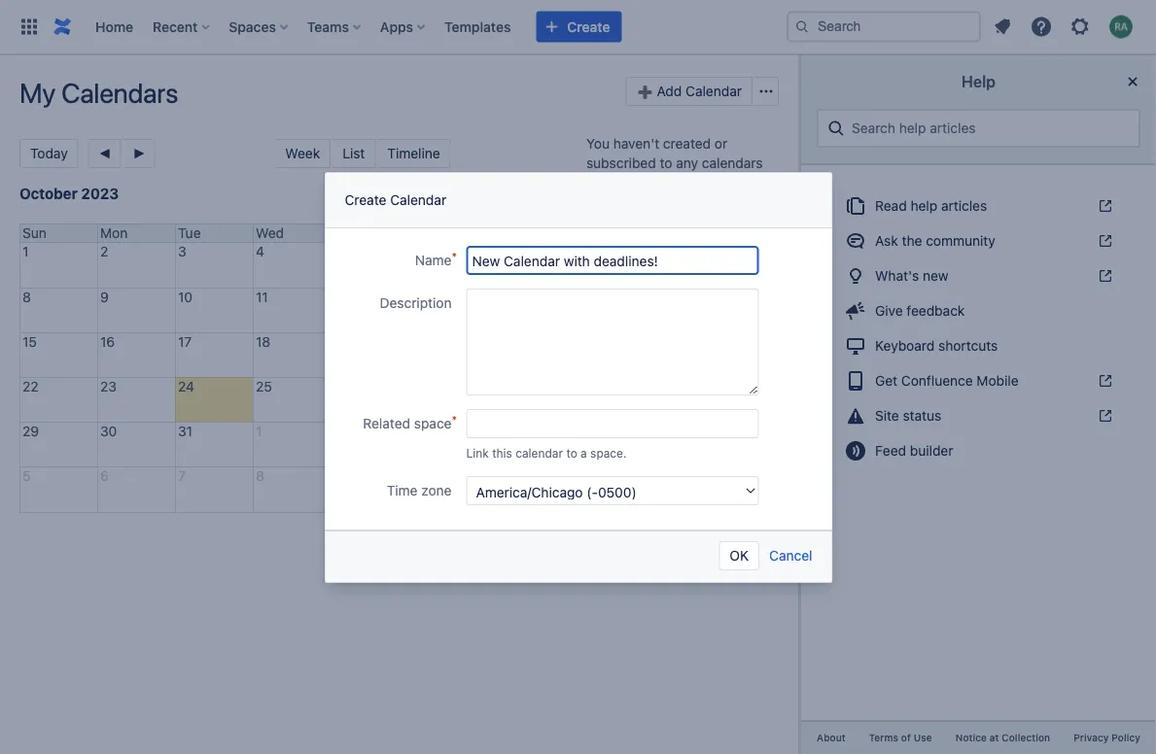 Task type: locate. For each thing, give the bounding box(es) containing it.
14
[[489, 289, 504, 305]]

2 required image from the top
[[452, 414, 467, 430]]

apps
[[380, 18, 413, 35]]

3 shortcut icon image from the top
[[1094, 268, 1114, 284]]

shortcut icon image inside "site status" link
[[1094, 409, 1114, 424]]

any
[[676, 155, 698, 171]]

0 horizontal spatial to
[[566, 446, 578, 460]]

signal icon image
[[844, 440, 868, 463]]

shortcuts
[[939, 338, 998, 354]]

ask the community link
[[833, 226, 1125, 257]]

1 horizontal spatial calendar
[[686, 83, 742, 99]]

0 horizontal spatial calendar
[[390, 192, 447, 208]]

terms of use link
[[858, 730, 944, 747]]

read
[[875, 198, 907, 214]]

the
[[902, 233, 923, 249]]

help
[[962, 72, 996, 91]]

1
[[22, 244, 29, 260]]

home link
[[89, 11, 139, 42]]

articles
[[942, 198, 988, 214]]

calendar inside button
[[686, 83, 742, 99]]

what's new
[[875, 268, 949, 284]]

Search help articles field
[[846, 111, 1131, 146]]

Search field
[[787, 11, 981, 42]]

shortcut icon image inside read help articles link
[[1094, 198, 1114, 214]]

4 shortcut icon image from the top
[[1094, 374, 1114, 389]]

required image left 7
[[452, 251, 467, 267]]

shortcut icon image inside what's new link
[[1094, 268, 1114, 284]]

mobile icon image
[[844, 370, 868, 393]]

zone
[[421, 483, 452, 499]]

5 shortcut icon image from the top
[[1094, 409, 1114, 424]]

spaces button
[[223, 11, 296, 42]]

banner containing home
[[0, 0, 1157, 54]]

timeline
[[388, 145, 440, 161]]

11
[[256, 289, 268, 305]]

3
[[178, 244, 186, 260]]

to
[[660, 155, 673, 171], [566, 446, 578, 460]]

builder
[[910, 443, 954, 459]]

notice at collection link
[[944, 730, 1062, 747]]

calendar right the add
[[686, 83, 742, 99]]

add calendar image
[[637, 84, 652, 99]]

1 required image from the top
[[452, 251, 467, 267]]

help
[[911, 198, 938, 214]]

confluence image
[[51, 15, 74, 38]]

calendar
[[686, 83, 742, 99], [390, 192, 447, 208]]

► button
[[123, 139, 155, 168]]

►
[[133, 146, 146, 161]]

0 vertical spatial calendar
[[686, 83, 742, 99]]

1 shortcut icon image from the top
[[1094, 198, 1114, 214]]

fri
[[411, 225, 427, 241]]

a
[[581, 446, 587, 460]]

mon
[[100, 225, 128, 241]]

shortcut icon image for articles
[[1094, 198, 1114, 214]]

1 vertical spatial calendar
[[390, 192, 447, 208]]

close image
[[1122, 70, 1145, 93]]

you
[[587, 136, 610, 152]]

required image
[[452, 251, 467, 267], [452, 414, 467, 430]]

wed
[[256, 225, 284, 241]]

use
[[914, 733, 933, 744]]

search image
[[795, 19, 810, 35]]

read help articles
[[875, 198, 988, 214]]

Name text field
[[466, 246, 759, 275]]

timeline button
[[378, 139, 451, 168]]

feed
[[875, 443, 907, 459]]

settings icon image
[[1069, 15, 1092, 38]]

community
[[926, 233, 996, 249]]

terms of use
[[869, 733, 933, 744]]

to left any
[[660, 155, 673, 171]]

shortcut icon image inside ask the community link
[[1094, 233, 1114, 249]]

calendar up 'fri'
[[390, 192, 447, 208]]

feedback
[[907, 303, 965, 319]]

15
[[22, 334, 37, 350]]

◄ button
[[88, 139, 121, 168]]

8
[[22, 289, 31, 305]]

haven't
[[614, 136, 660, 152]]

tue
[[178, 225, 201, 241]]

privacy policy link
[[1062, 730, 1153, 747]]

Description text field
[[466, 289, 759, 396]]

0 vertical spatial to
[[660, 155, 673, 171]]

to left 'a'
[[566, 446, 578, 460]]

screen icon image
[[844, 335, 868, 358]]

notice
[[956, 733, 987, 744]]

home
[[95, 18, 133, 35]]

add calendar
[[657, 83, 742, 99]]

give feedback button
[[833, 296, 1125, 327]]

2
[[100, 244, 108, 260]]

my calendars
[[19, 77, 178, 109]]

to inside you haven't created or subscribed to any calendars
[[660, 155, 673, 171]]

comment icon image
[[844, 230, 868, 253]]

cancel link
[[770, 542, 813, 571]]

shortcut icon image inside the get confluence mobile link
[[1094, 374, 1114, 389]]

confluence image
[[51, 15, 74, 38]]

2 shortcut icon image from the top
[[1094, 233, 1114, 249]]

confluence
[[902, 373, 973, 389]]

18
[[256, 334, 271, 350]]

1 vertical spatial required image
[[452, 414, 467, 430]]

read help articles link
[[833, 191, 1125, 222]]

give feedback
[[875, 303, 965, 319]]

banner
[[0, 0, 1157, 54]]

sat
[[489, 225, 510, 241]]

10
[[178, 289, 193, 305]]

required image up link
[[452, 414, 467, 430]]

2023
[[81, 185, 119, 202]]

1 horizontal spatial to
[[660, 155, 673, 171]]

calendar for create calendar
[[390, 192, 447, 208]]

Related space text field
[[466, 410, 759, 439]]

thu
[[334, 225, 358, 241]]

get confluence mobile link
[[833, 366, 1125, 397]]

list
[[343, 145, 365, 161]]

shortcut icon image
[[1094, 198, 1114, 214], [1094, 233, 1114, 249], [1094, 268, 1114, 284], [1094, 374, 1114, 389], [1094, 409, 1114, 424]]

at
[[990, 733, 999, 744]]

0 vertical spatial required image
[[452, 251, 467, 267]]

global element
[[12, 0, 783, 54]]

feedback icon image
[[844, 300, 868, 323]]



Task type: describe. For each thing, give the bounding box(es) containing it.
documents icon image
[[844, 195, 868, 218]]

create
[[345, 192, 387, 208]]

related
[[363, 416, 411, 432]]

time zone
[[387, 483, 452, 499]]

cancel
[[770, 548, 813, 564]]

25
[[256, 379, 272, 395]]

calendars
[[61, 77, 178, 109]]

october 2023
[[19, 185, 119, 202]]

9
[[100, 289, 109, 305]]

collection
[[1002, 733, 1051, 744]]

30
[[100, 424, 117, 440]]

required image for related space
[[452, 414, 467, 430]]

29
[[22, 424, 39, 440]]

apps button
[[374, 11, 433, 42]]

subscribed
[[587, 155, 656, 171]]

ok button
[[719, 542, 760, 571]]

privacy policy
[[1074, 733, 1141, 744]]

1 vertical spatial to
[[566, 446, 578, 460]]

keyboard shortcuts
[[875, 338, 998, 354]]

◄
[[98, 146, 111, 161]]

sun
[[22, 225, 47, 241]]

shortcut icon image for community
[[1094, 233, 1114, 249]]

feed builder
[[875, 443, 954, 459]]

calendar for add calendar
[[686, 83, 742, 99]]

week button
[[276, 139, 331, 168]]

mobile
[[977, 373, 1019, 389]]

4
[[256, 244, 264, 260]]

time
[[387, 483, 418, 499]]

give
[[875, 303, 903, 319]]

feed builder button
[[833, 436, 1125, 467]]

terms
[[869, 733, 899, 744]]

site
[[875, 408, 900, 424]]

my
[[19, 77, 56, 109]]

about button
[[805, 730, 858, 747]]

what's
[[875, 268, 919, 284]]

new
[[923, 268, 949, 284]]

shortcut icon image for mobile
[[1094, 374, 1114, 389]]

6
[[411, 244, 420, 260]]

description
[[380, 295, 452, 311]]

templates
[[445, 18, 511, 35]]

link
[[466, 446, 489, 460]]

16
[[100, 334, 115, 350]]

22
[[22, 379, 39, 395]]

ask the community
[[875, 233, 996, 249]]

keyboard shortcuts button
[[833, 331, 1125, 362]]

add calendar button
[[626, 77, 753, 106]]

of
[[902, 733, 911, 744]]

today button
[[19, 139, 78, 168]]

31
[[178, 424, 193, 440]]

required image for name
[[452, 251, 467, 267]]

calendars
[[702, 155, 763, 171]]

ask
[[875, 233, 899, 249]]

status
[[903, 408, 942, 424]]

warning icon image
[[844, 405, 868, 428]]

october
[[19, 185, 78, 202]]

you haven't created or subscribed to any calendars
[[587, 136, 763, 171]]

23
[[100, 379, 117, 395]]

add
[[657, 83, 682, 99]]

about
[[817, 733, 846, 744]]

site status link
[[833, 401, 1125, 432]]

list button
[[333, 139, 376, 168]]

get
[[875, 373, 898, 389]]

notice at collection
[[956, 733, 1051, 744]]

this
[[492, 446, 512, 460]]

site status
[[875, 408, 942, 424]]

templates link
[[439, 11, 517, 42]]

policy
[[1112, 733, 1141, 744]]

space.
[[591, 446, 627, 460]]

get confluence mobile
[[875, 373, 1019, 389]]

lightbulb icon image
[[844, 265, 868, 288]]

or
[[715, 136, 728, 152]]

what's new link
[[833, 261, 1125, 292]]

7
[[489, 244, 497, 260]]

privacy
[[1074, 733, 1109, 744]]

name
[[415, 252, 452, 268]]

calendar
[[516, 446, 563, 460]]

ok
[[730, 548, 749, 564]]

17
[[178, 334, 192, 350]]

created
[[663, 136, 711, 152]]



Task type: vqa. For each thing, say whether or not it's contained in the screenshot.
the
yes



